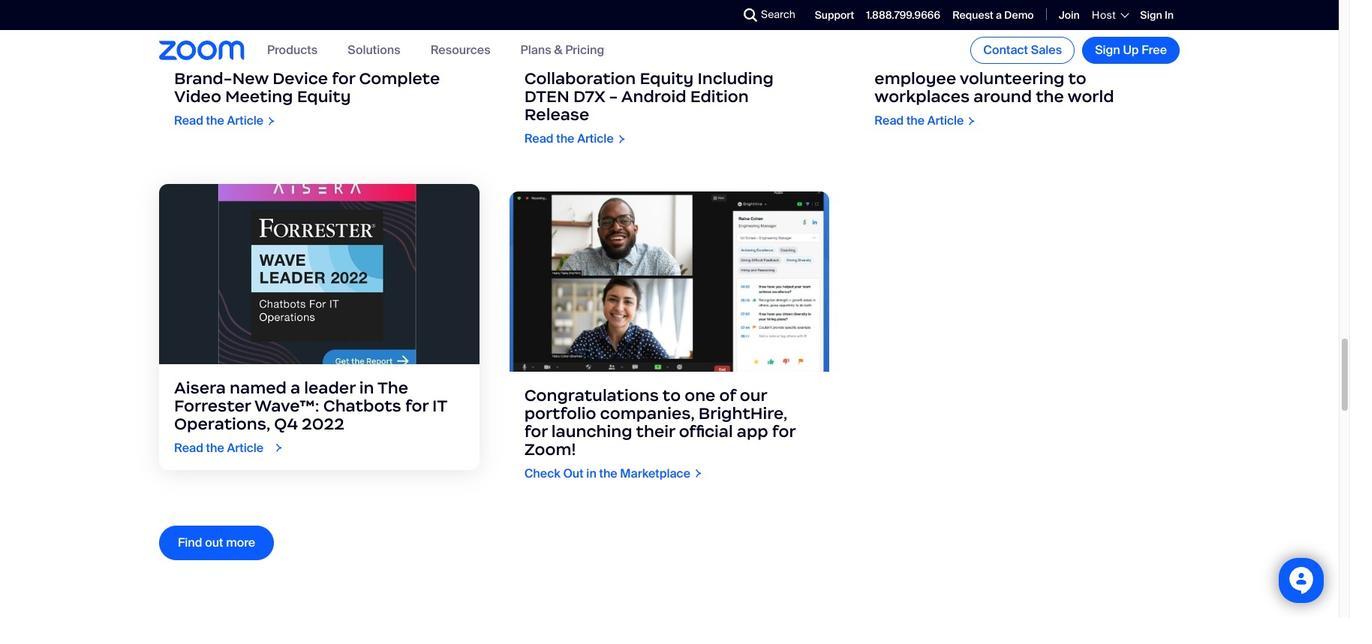 Task type: locate. For each thing, give the bounding box(es) containing it.
around
[[974, 87, 1033, 107]]

to
[[1049, 51, 1068, 71], [1069, 69, 1087, 89], [663, 385, 681, 405]]

request a demo link
[[953, 8, 1035, 22]]

the
[[1036, 87, 1065, 107], [206, 113, 224, 129], [907, 113, 925, 129], [557, 131, 575, 147], [206, 440, 224, 456], [600, 465, 618, 481]]

aisera
[[174, 377, 226, 398]]

0 horizontal spatial in
[[360, 377, 374, 398]]

d7x
[[574, 87, 606, 107]]

&
[[554, 42, 563, 58]]

android
[[622, 87, 687, 107]]

in right out
[[587, 465, 597, 481]]

raises
[[950, 51, 999, 71]]

the
[[378, 377, 409, 398]]

their
[[636, 421, 676, 441]]

the down 'workplaces'
[[907, 113, 925, 129]]

in left the
[[360, 377, 374, 398]]

join link
[[1059, 8, 1081, 22]]

for left it
[[405, 395, 429, 416]]

1 vertical spatial sign
[[1096, 42, 1121, 58]]

read down operations, at the left bottom
[[174, 440, 203, 456]]

for inside the neat presents neat center, a brand-new device for complete video meeting equity read the article
[[332, 69, 355, 89]]

1 dten from the top
[[525, 51, 570, 71]]

search image
[[744, 8, 758, 22]]

2 vertical spatial a
[[291, 377, 300, 398]]

it
[[433, 395, 447, 416]]

plans
[[521, 42, 552, 58]]

0 horizontal spatial equity
[[297, 87, 351, 107]]

brighthire,
[[699, 403, 788, 423]]

the inside congratulations to one of our portfolio companies, brighthire, for launching their official app for zoom! check out in the marketplace
[[600, 465, 618, 481]]

device
[[273, 69, 328, 89]]

in
[[1165, 8, 1175, 22]]

1.888.799.9666 link
[[867, 8, 941, 22]]

1 vertical spatial dten
[[525, 87, 570, 107]]

read down 'workplaces'
[[875, 113, 904, 129]]

products
[[267, 42, 318, 58]]

the right out
[[600, 465, 618, 481]]

neat up video
[[174, 51, 214, 71]]

1 horizontal spatial in
[[587, 465, 597, 481]]

and
[[574, 51, 605, 71]]

article down d7x
[[578, 131, 614, 147]]

a inside the neat presents neat center, a brand-new device for complete video meeting equity read the article
[[404, 51, 414, 71]]

find
[[178, 535, 202, 550]]

people in a meeting image
[[510, 0, 830, 37]]

sign left in
[[1141, 8, 1163, 22]]

in inside aisera named a leader in the forrester wave™: chatbots for it operations, q4 2022 read the article
[[360, 377, 374, 398]]

read
[[174, 113, 203, 129], [875, 113, 904, 129], [525, 131, 554, 147], [174, 440, 203, 456]]

read down release
[[525, 131, 554, 147]]

collaboration
[[525, 69, 636, 89]]

contact sales link
[[971, 37, 1075, 64]]

1.888.799.9666
[[867, 8, 941, 22]]

zoom
[[609, 51, 656, 71]]

the left the 'world'
[[1036, 87, 1065, 107]]

0 horizontal spatial neat
[[174, 51, 214, 71]]

a inside aisera named a leader in the forrester wave™: chatbots for it operations, q4 2022 read the article
[[291, 377, 300, 398]]

search image
[[744, 8, 758, 22]]

more
[[226, 535, 255, 550]]

contact
[[984, 42, 1029, 58]]

support link
[[815, 8, 855, 22]]

out
[[205, 535, 223, 550]]

None search field
[[689, 3, 748, 27]]

edition
[[691, 87, 749, 107]]

1 horizontal spatial sign
[[1141, 8, 1163, 22]]

read inside dten and zoom deliver greater collaboration equity including dten d7x - android edition release read the article
[[525, 131, 554, 147]]

a right solutions
[[404, 51, 414, 71]]

solutions
[[348, 42, 401, 58]]

sign for sign up free
[[1096, 42, 1121, 58]]

host button
[[1093, 8, 1129, 22]]

sign
[[1141, 8, 1163, 22], [1096, 42, 1121, 58]]

neat presents neat center, a brand-new device for complete video meeting equity read the article
[[174, 51, 440, 129]]

article
[[227, 113, 264, 129], [928, 113, 965, 129], [578, 131, 614, 147], [227, 440, 264, 456]]

marketplace
[[621, 465, 691, 481]]

read down video
[[174, 113, 203, 129]]

1 horizontal spatial equity
[[640, 69, 694, 89]]

in
[[360, 377, 374, 398], [587, 465, 597, 481]]

including
[[698, 69, 774, 89]]

sign left up
[[1096, 42, 1121, 58]]

equity inside dten and zoom deliver greater collaboration equity including dten d7x - android edition release read the article
[[640, 69, 694, 89]]

a left demo
[[997, 8, 1003, 22]]

one
[[685, 385, 716, 405]]

0 vertical spatial in
[[360, 377, 374, 398]]

0 vertical spatial sign
[[1141, 8, 1163, 22]]

the down video
[[206, 113, 224, 129]]

we've just raised $10m image
[[860, 0, 1180, 37]]

sales
[[1032, 42, 1063, 58]]

1 vertical spatial in
[[587, 465, 597, 481]]

employee
[[875, 69, 957, 89]]

article down operations, at the left bottom
[[227, 440, 264, 456]]

0 horizontal spatial sign
[[1096, 42, 1121, 58]]

for down solutions
[[332, 69, 355, 89]]

2 dten from the top
[[525, 87, 570, 107]]

resources
[[431, 42, 491, 58]]

the inside dten and zoom deliver greater collaboration equity including dten d7x - android edition release read the article
[[557, 131, 575, 147]]

0 vertical spatial a
[[997, 8, 1003, 22]]

demo
[[1005, 8, 1035, 22]]

read inside the neat presents neat center, a brand-new device for complete video meeting equity read the article
[[174, 113, 203, 129]]

article down the meeting in the top of the page
[[227, 113, 264, 129]]

a
[[997, 8, 1003, 22], [404, 51, 414, 71], [291, 377, 300, 398]]

the down operations, at the left bottom
[[206, 440, 224, 456]]

pricing
[[566, 42, 605, 58]]

of
[[720, 385, 736, 405]]

goodera
[[875, 51, 946, 71]]

dten
[[525, 51, 570, 71], [525, 87, 570, 107]]

plans & pricing link
[[521, 42, 605, 58]]

article down 'workplaces'
[[928, 113, 965, 129]]

chatbots
[[323, 395, 402, 416]]

read inside aisera named a leader in the forrester wave™: chatbots for it operations, q4 2022 read the article
[[174, 440, 203, 456]]

0 vertical spatial dten
[[525, 51, 570, 71]]

zoom call image
[[510, 191, 830, 371]]

1 horizontal spatial a
[[404, 51, 414, 71]]

wave™:
[[255, 395, 320, 416]]

a left leader at left bottom
[[291, 377, 300, 398]]

1 horizontal spatial neat
[[297, 51, 337, 71]]

0 horizontal spatial a
[[291, 377, 300, 398]]

the down release
[[557, 131, 575, 147]]

2 horizontal spatial to
[[1069, 69, 1087, 89]]

equity inside the neat presents neat center, a brand-new device for complete video meeting equity read the article
[[297, 87, 351, 107]]

sign in link
[[1141, 8, 1175, 22]]

0 horizontal spatial to
[[663, 385, 681, 405]]

neat
[[174, 51, 214, 71], [297, 51, 337, 71]]

neat down people at conference table image
[[297, 51, 337, 71]]

for up check
[[525, 421, 548, 441]]

portfolio
[[525, 403, 597, 423]]

dten and zoom deliver greater collaboration equity including dten d7x - android edition release read the article
[[525, 51, 783, 147]]

sign for sign in
[[1141, 8, 1163, 22]]

1 vertical spatial a
[[404, 51, 414, 71]]

new
[[232, 69, 269, 89]]

launching
[[552, 421, 633, 441]]

the inside aisera named a leader in the forrester wave™: chatbots for it operations, q4 2022 read the article
[[206, 440, 224, 456]]

read inside goodera raises $10m to bring employee volunteering to workplaces around the world read the article
[[875, 113, 904, 129]]



Task type: describe. For each thing, give the bounding box(es) containing it.
video
[[174, 87, 221, 107]]

zoom!
[[525, 439, 576, 459]]

check
[[525, 465, 561, 481]]

article inside goodera raises $10m to bring employee volunteering to workplaces around the world read the article
[[928, 113, 965, 129]]

2022
[[302, 413, 345, 434]]

official
[[679, 421, 733, 441]]

support
[[815, 8, 855, 22]]

named
[[230, 377, 287, 398]]

for inside aisera named a leader in the forrester wave™: chatbots for it operations, q4 2022 read the article
[[405, 395, 429, 416]]

free
[[1142, 42, 1168, 58]]

greater
[[720, 51, 783, 71]]

goodera raises $10m to bring employee volunteering to workplaces around the world read the article
[[875, 51, 1115, 129]]

plans & pricing
[[521, 42, 605, 58]]

host
[[1093, 8, 1117, 22]]

sign in
[[1141, 8, 1175, 22]]

bring
[[1071, 51, 1115, 71]]

meeting
[[225, 87, 293, 107]]

volunteering
[[960, 69, 1065, 89]]

up
[[1124, 42, 1140, 58]]

search
[[761, 8, 796, 21]]

forrester
[[174, 395, 251, 416]]

for right app
[[773, 421, 796, 441]]

people at conference table image
[[159, 0, 480, 37]]

aisera named a leader in the forrester wave™: chatbots for it operations, q4 2022 read the article
[[174, 377, 447, 456]]

brand-
[[174, 69, 232, 89]]

find out more link
[[159, 526, 274, 560]]

article inside dten and zoom deliver greater collaboration equity including dten d7x - android edition release read the article
[[578, 131, 614, 147]]

contact sales
[[984, 42, 1063, 58]]

article inside the neat presents neat center, a brand-new device for complete video meeting equity read the article
[[227, 113, 264, 129]]

operations,
[[174, 413, 270, 434]]

request
[[953, 8, 994, 22]]

out
[[564, 465, 584, 481]]

forrester wave™ chatbots for it operations image
[[159, 184, 480, 364]]

-
[[609, 87, 618, 107]]

sign up free
[[1096, 42, 1168, 58]]

q4
[[274, 413, 298, 434]]

request a demo
[[953, 8, 1035, 22]]

2 neat from the left
[[297, 51, 337, 71]]

presents
[[218, 51, 293, 71]]

products button
[[267, 42, 318, 58]]

sign up free link
[[1083, 37, 1181, 64]]

center,
[[341, 51, 400, 71]]

solutions button
[[348, 42, 401, 58]]

companies,
[[600, 403, 695, 423]]

1 horizontal spatial to
[[1049, 51, 1068, 71]]

article inside aisera named a leader in the forrester wave™: chatbots for it operations, q4 2022 read the article
[[227, 440, 264, 456]]

congratulations
[[525, 385, 659, 405]]

in inside congratulations to one of our portfolio companies, brighthire, for launching their official app for zoom! check out in the marketplace
[[587, 465, 597, 481]]

$10m
[[1002, 51, 1046, 71]]

world
[[1068, 87, 1115, 107]]

join
[[1059, 8, 1081, 22]]

release
[[525, 105, 590, 125]]

resources button
[[431, 42, 491, 58]]

leader
[[304, 377, 356, 398]]

zoom logo image
[[159, 41, 245, 60]]

our
[[740, 385, 767, 405]]

deliver
[[660, 51, 716, 71]]

workplaces
[[875, 87, 970, 107]]

to inside congratulations to one of our portfolio companies, brighthire, for launching their official app for zoom! check out in the marketplace
[[663, 385, 681, 405]]

app
[[737, 421, 769, 441]]

1 neat from the left
[[174, 51, 214, 71]]

2 horizontal spatial a
[[997, 8, 1003, 22]]

the inside the neat presents neat center, a brand-new device for complete video meeting equity read the article
[[206, 113, 224, 129]]

find out more
[[178, 535, 255, 550]]

congratulations to one of our portfolio companies, brighthire, for launching their official app for zoom! check out in the marketplace
[[525, 385, 796, 481]]

complete
[[359, 69, 440, 89]]



Task type: vqa. For each thing, say whether or not it's contained in the screenshot.
Plans start from just $10 per user per month.
no



